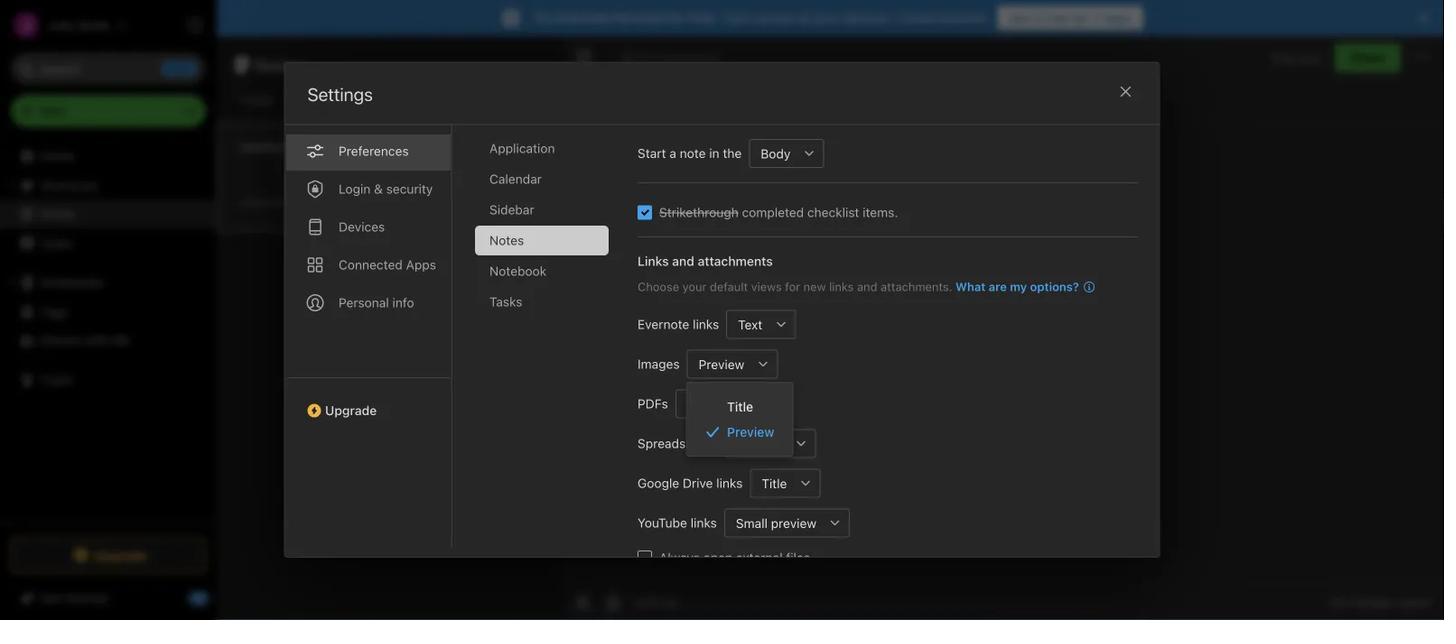 Task type: vqa. For each thing, say whether or not it's contained in the screenshot.
the Share
yes



Task type: describe. For each thing, give the bounding box(es) containing it.
0 horizontal spatial upgrade button
[[11, 537, 206, 573]]

settings inside settings tooltip
[[228, 18, 274, 32]]

connected
[[338, 257, 402, 272]]

notebook inside "button"
[[666, 51, 719, 64]]

evernote links
[[637, 317, 719, 332]]

google
[[637, 476, 679, 491]]

items.
[[862, 205, 898, 220]]

small
[[735, 516, 767, 531]]

open
[[703, 550, 732, 565]]

share
[[1350, 50, 1385, 65]]

new button
[[11, 95, 206, 127]]

1 horizontal spatial note
[[679, 146, 705, 160]]

notes link
[[0, 200, 216, 228]]

login
[[338, 181, 370, 196]]

body
[[760, 146, 790, 161]]

Choose default view option for Images field
[[686, 350, 777, 379]]

ago
[[314, 196, 333, 209]]

tab list for start a note in the
[[475, 133, 623, 548]]

shared with me
[[40, 333, 130, 348]]

login & security
[[338, 181, 432, 196]]

youtube
[[637, 515, 687, 530]]

first notebook
[[639, 51, 719, 64]]

title button
[[749, 469, 791, 498]]

views
[[751, 280, 781, 293]]

shortcuts
[[41, 178, 97, 193]]

trash
[[40, 373, 72, 387]]

links right drive
[[716, 476, 742, 491]]

are
[[988, 280, 1006, 293]]

always
[[659, 550, 699, 565]]

notebooks link
[[0, 268, 216, 297]]

for for 7
[[1072, 10, 1090, 25]]

default
[[709, 280, 747, 293]]

preferences
[[338, 143, 408, 158]]

tasks tab
[[475, 287, 608, 317]]

personal info
[[338, 295, 414, 310]]

strikethrough
[[659, 205, 738, 220]]

what are my options?
[[955, 280, 1079, 293]]

Always open external files checkbox
[[637, 551, 652, 565]]

get it free for 7 days button
[[998, 6, 1143, 30]]

it
[[1033, 10, 1042, 25]]

title inside title button
[[761, 476, 787, 491]]

devices.
[[844, 10, 892, 25]]

saved
[[1398, 596, 1430, 609]]

tasks inside button
[[40, 235, 73, 250]]

devices
[[338, 219, 384, 234]]

1
[[238, 93, 244, 107]]

completed
[[742, 205, 803, 220]]

Choose default view option for PDFs field
[[675, 389, 788, 418]]

close image
[[1115, 81, 1137, 103]]

small preview button
[[724, 509, 821, 538]]

cancel
[[896, 10, 936, 25]]

share button
[[1335, 43, 1401, 72]]

text
[[738, 317, 762, 332]]

preview link
[[687, 420, 792, 445]]

dropdown list menu
[[687, 394, 792, 445]]

always open external files
[[659, 550, 810, 565]]

upgrade for rightmost upgrade popup button
[[325, 403, 376, 418]]

notebook inside 'tab'
[[489, 263, 546, 278]]

start
[[637, 146, 666, 160]]

add a reminder image
[[572, 592, 593, 613]]

options?
[[1030, 280, 1079, 293]]

text button
[[726, 310, 767, 339]]

small preview
[[735, 516, 816, 531]]

notebooks
[[41, 275, 104, 290]]

pdfs
[[637, 396, 668, 411]]

links up the open
[[690, 515, 716, 530]]

get it free for 7 days
[[1009, 10, 1132, 25]]

expand note image
[[573, 47, 595, 69]]

calendar tab
[[475, 164, 608, 194]]

links and attachments
[[637, 254, 772, 268]]

Select303 checkbox
[[637, 205, 652, 220]]

security
[[386, 181, 432, 196]]

minutes
[[271, 196, 311, 209]]

choose your default views for new links and attachments.
[[637, 280, 952, 293]]

notes inside notes tab
[[489, 233, 524, 248]]

with
[[84, 333, 109, 348]]

1 vertical spatial a
[[240, 196, 246, 209]]

title inside title link
[[727, 399, 753, 414]]

1 horizontal spatial for
[[785, 280, 800, 293]]

preview inside button
[[698, 357, 744, 372]]

me
[[112, 333, 130, 348]]

tags button
[[0, 297, 216, 326]]

note window element
[[561, 36, 1444, 620]]

add tag image
[[602, 592, 624, 613]]

spreadsheets
[[637, 436, 718, 451]]

try evernote personal for free: sync across all your devices. cancel anytime.
[[533, 10, 989, 25]]

0 vertical spatial your
[[815, 10, 840, 25]]

Start a new note in the body or title. field
[[749, 139, 824, 168]]

new
[[803, 280, 826, 293]]

you
[[1301, 51, 1320, 64]]

0 vertical spatial and
[[672, 254, 694, 268]]

preview inside dropdown list menu
[[727, 425, 774, 440]]

settings tooltip
[[200, 7, 289, 43]]

sync
[[724, 10, 753, 25]]

home
[[40, 149, 74, 163]]



Task type: locate. For each thing, give the bounding box(es) containing it.
tab list for application
[[285, 115, 452, 548]]

info
[[392, 295, 414, 310]]

0 vertical spatial settings
[[228, 18, 274, 32]]

personal down connected
[[338, 295, 389, 310]]

0 vertical spatial upgrade button
[[285, 377, 451, 425]]

notes up 1 note
[[256, 54, 305, 75]]

choose default view option for pdfs image
[[675, 389, 788, 418]]

0 horizontal spatial evernote
[[556, 10, 609, 25]]

Choose default view option for Google Drive links field
[[749, 469, 820, 498]]

sidebar
[[489, 202, 534, 217]]

settings right settings image
[[228, 18, 274, 32]]

0 vertical spatial evernote
[[556, 10, 609, 25]]

personal
[[612, 10, 664, 25], [338, 295, 389, 310]]

your
[[815, 10, 840, 25], [682, 280, 706, 293]]

youtube links
[[637, 515, 716, 530]]

notes inside notes link
[[40, 206, 74, 221]]

1 vertical spatial your
[[682, 280, 706, 293]]

all
[[1331, 596, 1345, 609]]

notebook tab
[[475, 256, 608, 286]]

0 horizontal spatial note
[[248, 93, 274, 107]]

0 horizontal spatial settings
[[228, 18, 274, 32]]

for left new
[[785, 280, 800, 293]]

and
[[672, 254, 694, 268], [857, 280, 877, 293]]

your down links and attachments
[[682, 280, 706, 293]]

checklist
[[807, 205, 859, 220]]

Choose default view option for Spreadsheets field
[[725, 429, 816, 458]]

links right new
[[829, 280, 853, 293]]

1 vertical spatial notes
[[40, 206, 74, 221]]

a right start
[[669, 146, 676, 160]]

tasks
[[40, 235, 73, 250], [489, 294, 522, 309]]

try
[[533, 10, 552, 25]]

for inside button
[[1072, 10, 1090, 25]]

choose
[[637, 280, 679, 293]]

settings image
[[184, 14, 206, 36]]

links left the text button
[[692, 317, 719, 332]]

0 horizontal spatial your
[[682, 280, 706, 293]]

1 horizontal spatial notebook
[[666, 51, 719, 64]]

upgrade for the leftmost upgrade popup button
[[93, 548, 147, 563]]

for left free:
[[667, 10, 684, 25]]

Choose default view option for YouTube links field
[[724, 509, 849, 538]]

1 horizontal spatial tasks
[[489, 294, 522, 309]]

and left 'attachments.'
[[857, 280, 877, 293]]

expand notebooks image
[[5, 275, 19, 290]]

0 horizontal spatial for
[[667, 10, 684, 25]]

your right all
[[815, 10, 840, 25]]

1 vertical spatial evernote
[[637, 317, 689, 332]]

shared
[[40, 333, 81, 348]]

drive
[[682, 476, 713, 491]]

few
[[249, 196, 268, 209]]

notes tab
[[475, 226, 608, 255]]

strikethrough completed checklist items.
[[659, 205, 898, 220]]

attachments.
[[880, 280, 952, 293]]

1 horizontal spatial upgrade
[[325, 403, 376, 418]]

1 vertical spatial and
[[857, 280, 877, 293]]

settings
[[228, 18, 274, 32], [308, 84, 373, 105]]

1 horizontal spatial evernote
[[637, 317, 689, 332]]

personal up first
[[612, 10, 664, 25]]

home link
[[0, 142, 217, 171]]

tasks down notebook 'tab' at the left of the page
[[489, 294, 522, 309]]

notes
[[256, 54, 305, 75], [40, 206, 74, 221], [489, 233, 524, 248]]

tab list containing application
[[475, 133, 623, 548]]

tags
[[41, 304, 68, 319]]

calendar
[[489, 171, 541, 186]]

free:
[[687, 10, 718, 25]]

2 horizontal spatial notes
[[489, 233, 524, 248]]

0 horizontal spatial notes
[[40, 206, 74, 221]]

a
[[669, 146, 676, 160], [240, 196, 246, 209]]

title up preview link
[[727, 399, 753, 414]]

1 vertical spatial tasks
[[489, 294, 522, 309]]

2 horizontal spatial for
[[1072, 10, 1090, 25]]

notebook down notes tab
[[489, 263, 546, 278]]

body button
[[749, 139, 795, 168]]

1 horizontal spatial a
[[669, 146, 676, 160]]

the
[[722, 146, 741, 160]]

links
[[637, 254, 668, 268]]

title up small preview button
[[761, 476, 787, 491]]

0 vertical spatial a
[[669, 146, 676, 160]]

free
[[1045, 10, 1069, 25]]

Note Editor text field
[[561, 123, 1444, 583]]

1 horizontal spatial settings
[[308, 84, 373, 105]]

apps
[[406, 257, 436, 272]]

1 horizontal spatial and
[[857, 280, 877, 293]]

upgrade button
[[285, 377, 451, 425], [11, 537, 206, 573]]

files
[[786, 550, 810, 565]]

evernote right try
[[556, 10, 609, 25]]

&
[[374, 181, 382, 196]]

attachments
[[697, 254, 772, 268]]

application
[[489, 141, 554, 156]]

only
[[1272, 51, 1297, 64]]

for for free:
[[667, 10, 684, 25]]

1 horizontal spatial personal
[[612, 10, 664, 25]]

for left '7'
[[1072, 10, 1090, 25]]

changes
[[1348, 596, 1394, 609]]

trash link
[[0, 366, 216, 395]]

notes down the sidebar
[[489, 233, 524, 248]]

0 vertical spatial notes
[[256, 54, 305, 75]]

1 vertical spatial title
[[761, 476, 787, 491]]

tree containing home
[[0, 142, 217, 521]]

1 vertical spatial upgrade button
[[11, 537, 206, 573]]

1 vertical spatial note
[[679, 146, 705, 160]]

connected apps
[[338, 257, 436, 272]]

1 horizontal spatial tab list
[[475, 133, 623, 548]]

anytime.
[[939, 10, 989, 25]]

1 vertical spatial upgrade
[[93, 548, 147, 563]]

days
[[1103, 10, 1132, 25]]

tab list
[[285, 115, 452, 548], [475, 133, 623, 548]]

tooltip
[[436, 47, 534, 83]]

all
[[798, 10, 811, 25]]

external
[[735, 550, 782, 565]]

1 vertical spatial settings
[[308, 84, 373, 105]]

0 horizontal spatial notebook
[[489, 263, 546, 278]]

only you
[[1272, 51, 1320, 64]]

0 horizontal spatial upgrade
[[93, 548, 147, 563]]

1 horizontal spatial notes
[[256, 54, 305, 75]]

get
[[1009, 10, 1030, 25]]

1 vertical spatial notebook
[[489, 263, 546, 278]]

0 horizontal spatial personal
[[338, 295, 389, 310]]

1 vertical spatial personal
[[338, 295, 389, 310]]

preview up choose default view option for pdfs field
[[698, 357, 744, 372]]

None search field
[[23, 52, 193, 85]]

0 vertical spatial note
[[248, 93, 274, 107]]

a left "few"
[[240, 196, 246, 209]]

0 horizontal spatial tasks
[[40, 235, 73, 250]]

1 horizontal spatial title
[[761, 476, 787, 491]]

7
[[1093, 10, 1100, 25]]

tree
[[0, 142, 217, 521]]

evernote down choose
[[637, 317, 689, 332]]

all changes saved
[[1331, 596, 1430, 609]]

1 vertical spatial preview
[[727, 425, 774, 440]]

tasks inside tab
[[489, 294, 522, 309]]

sidebar tab
[[475, 195, 608, 225]]

google drive links
[[637, 476, 742, 491]]

0 horizontal spatial tab list
[[285, 115, 452, 548]]

new
[[40, 103, 66, 118]]

0 horizontal spatial and
[[672, 254, 694, 268]]

images
[[637, 356, 679, 371]]

application tab
[[475, 133, 608, 163]]

across
[[756, 10, 795, 25]]

shortcuts button
[[0, 171, 216, 200]]

title link
[[687, 394, 792, 420]]

0 horizontal spatial a
[[240, 196, 246, 209]]

0 vertical spatial title
[[727, 399, 753, 414]]

shared with me link
[[0, 326, 216, 355]]

1 horizontal spatial your
[[815, 10, 840, 25]]

0 vertical spatial upgrade
[[325, 403, 376, 418]]

0 vertical spatial notebook
[[666, 51, 719, 64]]

0 vertical spatial preview
[[698, 357, 744, 372]]

settings up preferences
[[308, 84, 373, 105]]

start a note in the
[[637, 146, 741, 160]]

Search text field
[[23, 52, 193, 85]]

tab list containing preferences
[[285, 115, 452, 548]]

my
[[1009, 280, 1027, 293]]

note left in
[[679, 146, 705, 160]]

first notebook button
[[616, 45, 726, 70]]

1 horizontal spatial upgrade button
[[285, 377, 451, 425]]

1 note
[[238, 93, 274, 107]]

0 vertical spatial tasks
[[40, 235, 73, 250]]

0 horizontal spatial title
[[727, 399, 753, 414]]

Choose default view option for Evernote links field
[[726, 310, 795, 339]]

2 vertical spatial notes
[[489, 233, 524, 248]]

links
[[829, 280, 853, 293], [692, 317, 719, 332], [716, 476, 742, 491], [690, 515, 716, 530]]

preview down title link
[[727, 425, 774, 440]]

upgrade
[[325, 403, 376, 418], [93, 548, 147, 563]]

notes down shortcuts on the top left of page
[[40, 206, 74, 221]]

preview button
[[686, 350, 749, 379]]

tasks button
[[0, 228, 216, 257]]

0 vertical spatial personal
[[612, 10, 664, 25]]

preview
[[698, 357, 744, 372], [727, 425, 774, 440]]

note right 1
[[248, 93, 274, 107]]

notebook down free:
[[666, 51, 719, 64]]

tasks up notebooks
[[40, 235, 73, 250]]

and right links
[[672, 254, 694, 268]]



